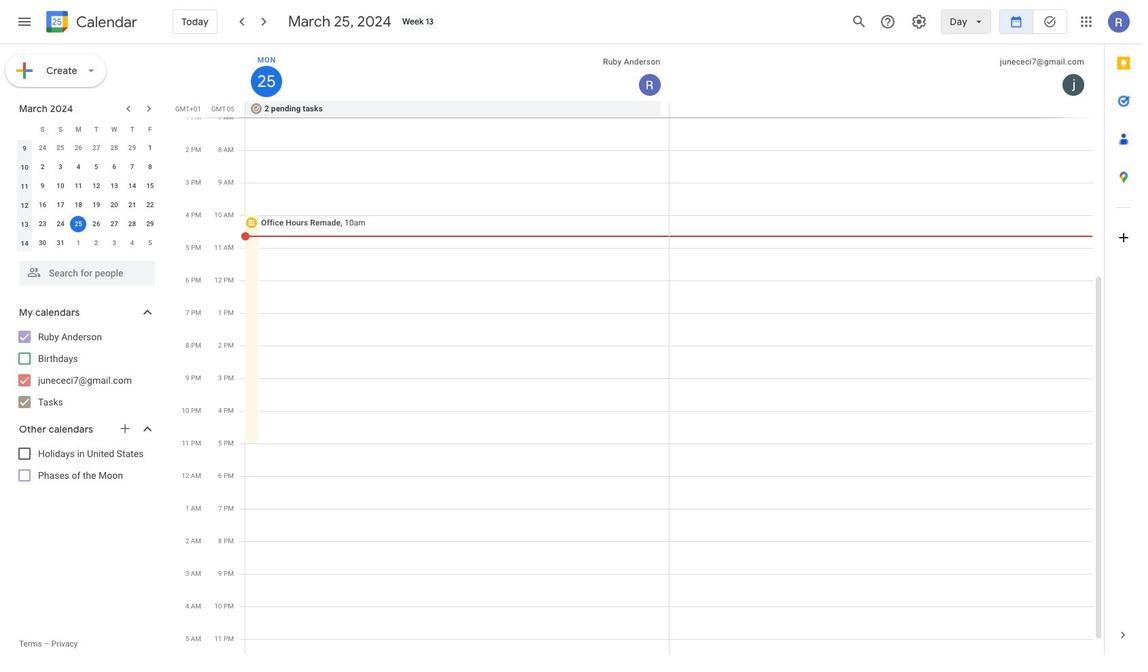 Task type: describe. For each thing, give the bounding box(es) containing it.
20 element
[[106, 197, 122, 213]]

april 1 element
[[70, 235, 87, 252]]

february 28 element
[[106, 140, 122, 156]]

9 element
[[34, 178, 51, 194]]

31 element
[[52, 235, 69, 252]]

Search for people text field
[[27, 261, 147, 286]]

march 2024 grid
[[13, 120, 159, 253]]

10 element
[[52, 178, 69, 194]]

column header inside march 2024 grid
[[16, 120, 34, 139]]

13 element
[[106, 178, 122, 194]]

1 element
[[142, 140, 158, 156]]

april 3 element
[[106, 235, 122, 252]]

row group inside march 2024 grid
[[16, 139, 159, 253]]

30 element
[[34, 235, 51, 252]]

29 element
[[142, 216, 158, 233]]

february 25 element
[[52, 140, 69, 156]]

16 element
[[34, 197, 51, 213]]

february 26 element
[[70, 140, 87, 156]]

4 element
[[70, 159, 87, 175]]

april 5 element
[[142, 235, 158, 252]]

21 element
[[124, 197, 140, 213]]

settings menu image
[[911, 14, 928, 30]]

22 element
[[142, 197, 158, 213]]

my calendars list
[[3, 326, 169, 413]]

other calendars list
[[3, 443, 169, 487]]

11 element
[[70, 178, 87, 194]]

february 27 element
[[88, 140, 104, 156]]



Task type: vqa. For each thing, say whether or not it's contained in the screenshot.
21 element
yes



Task type: locate. For each thing, give the bounding box(es) containing it.
19 element
[[88, 197, 104, 213]]

add other calendars image
[[118, 422, 132, 436]]

cell inside row group
[[69, 215, 87, 234]]

april 4 element
[[124, 235, 140, 252]]

12 element
[[88, 178, 104, 194]]

tab list
[[1105, 44, 1142, 617]]

8 element
[[142, 159, 158, 175]]

15 element
[[142, 178, 158, 194]]

row
[[239, 101, 1104, 118], [16, 120, 159, 139], [16, 139, 159, 158], [16, 158, 159, 177], [16, 177, 159, 196], [16, 196, 159, 215], [16, 215, 159, 234], [16, 234, 159, 253]]

monday, march 25, today element
[[251, 66, 282, 97]]

23 element
[[34, 216, 51, 233]]

heading inside calendar element
[[73, 14, 137, 30]]

0 horizontal spatial column header
[[16, 120, 34, 139]]

7 element
[[124, 159, 140, 175]]

1 horizontal spatial column header
[[245, 44, 669, 101]]

25, today element
[[70, 216, 87, 233]]

28 element
[[124, 216, 140, 233]]

april 2 element
[[88, 235, 104, 252]]

main drawer image
[[16, 14, 33, 30]]

26 element
[[88, 216, 104, 233]]

february 24 element
[[34, 140, 51, 156]]

heading
[[73, 14, 137, 30]]

0 vertical spatial column header
[[245, 44, 669, 101]]

3 element
[[52, 159, 69, 175]]

column header
[[245, 44, 669, 101], [16, 120, 34, 139]]

5 element
[[88, 159, 104, 175]]

17 element
[[52, 197, 69, 213]]

18 element
[[70, 197, 87, 213]]

6 element
[[106, 159, 122, 175]]

27 element
[[106, 216, 122, 233]]

calendar element
[[44, 8, 137, 38]]

1 vertical spatial column header
[[16, 120, 34, 139]]

row group
[[16, 139, 159, 253]]

None search field
[[0, 256, 169, 286]]

cell
[[69, 215, 87, 234]]

24 element
[[52, 216, 69, 233]]

2 element
[[34, 159, 51, 175]]

february 29 element
[[124, 140, 140, 156]]

14 element
[[124, 178, 140, 194]]

grid
[[174, 44, 1104, 655]]



